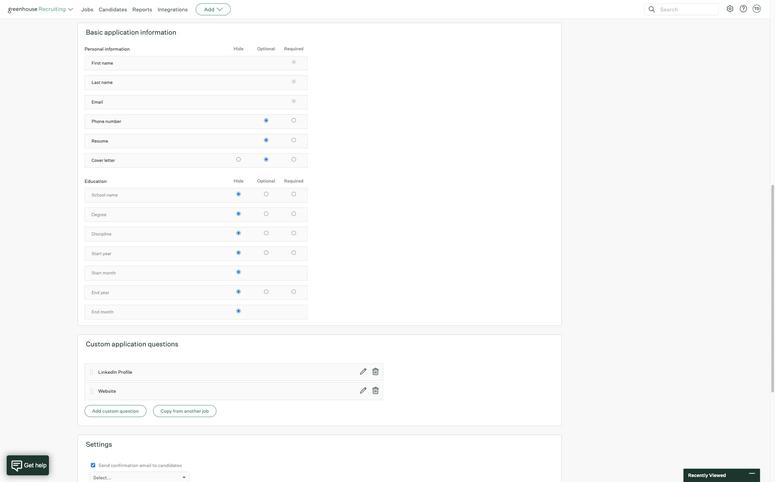 Task type: vqa. For each thing, say whether or not it's contained in the screenshot.
Share
no



Task type: describe. For each thing, give the bounding box(es) containing it.
copy
[[161, 408, 172, 414]]

school
[[92, 192, 106, 198]]

another
[[184, 408, 201, 414]]

select...
[[93, 475, 111, 481]]

copy from another job button
[[153, 405, 217, 417]]

send confirmation email to candidates
[[99, 463, 182, 468]]

candidates
[[158, 463, 182, 468]]

add button
[[196, 3, 231, 15]]

last
[[92, 80, 101, 85]]

basic
[[86, 28, 103, 36]]

end month
[[92, 309, 114, 315]]

phone
[[92, 119, 105, 124]]

optional for personal information
[[257, 46, 275, 51]]

end year
[[92, 290, 109, 295]]

personal information
[[85, 46, 130, 52]]

Search text field
[[659, 4, 713, 14]]

start month
[[92, 270, 116, 276]]

custom application questions
[[86, 340, 179, 348]]

basic application information
[[86, 28, 177, 36]]

td
[[755, 6, 760, 11]]

add for add custom question
[[92, 408, 101, 414]]

website
[[98, 388, 116, 394]]

td button
[[752, 3, 763, 14]]

hide for personal information
[[234, 46, 244, 51]]

job
[[202, 408, 209, 414]]

year for end year
[[101, 290, 109, 295]]

personal
[[85, 46, 104, 52]]

month for end month
[[101, 309, 114, 315]]

custom
[[102, 408, 119, 414]]

resume
[[92, 138, 108, 144]]

send
[[99, 463, 110, 468]]

profile
[[118, 369, 132, 375]]

jobs link
[[81, 6, 94, 13]]

optional for education
[[257, 178, 275, 184]]

candidates
[[99, 6, 127, 13]]

linkedin profile
[[98, 369, 132, 375]]

start for start year
[[92, 251, 102, 256]]

greenhouse recruiting image
[[8, 5, 68, 13]]

question
[[120, 408, 139, 414]]

start year
[[92, 251, 112, 256]]

recently viewed
[[689, 473, 727, 478]]

add custom question
[[92, 408, 139, 414]]

name for school name
[[107, 192, 118, 198]]

td button
[[754, 5, 762, 13]]



Task type: locate. For each thing, give the bounding box(es) containing it.
month for start month
[[103, 270, 116, 276]]

2 start from the top
[[92, 270, 102, 276]]

month down end year
[[101, 309, 114, 315]]

0 vertical spatial required
[[285, 46, 304, 51]]

custom
[[86, 340, 110, 348]]

information up first name
[[105, 46, 130, 52]]

optional
[[257, 46, 275, 51], [257, 178, 275, 184]]

1 start from the top
[[92, 251, 102, 256]]

0 vertical spatial start
[[92, 251, 102, 256]]

reports
[[133, 6, 152, 13]]

required for education
[[285, 178, 304, 184]]

information
[[141, 28, 177, 36], [105, 46, 130, 52]]

application for information
[[104, 28, 139, 36]]

name
[[102, 60, 113, 66], [102, 80, 113, 85], [107, 192, 118, 198]]

0 vertical spatial hide
[[234, 46, 244, 51]]

application for questions
[[112, 340, 146, 348]]

2 hide from the top
[[234, 178, 244, 184]]

end for end month
[[92, 309, 100, 315]]

name for last name
[[102, 80, 113, 85]]

add inside button
[[92, 408, 101, 414]]

questions
[[148, 340, 179, 348]]

1 vertical spatial start
[[92, 270, 102, 276]]

year
[[103, 251, 112, 256], [101, 290, 109, 295]]

confirmation
[[111, 463, 139, 468]]

discipline
[[92, 231, 112, 237]]

2 end from the top
[[92, 309, 100, 315]]

degree
[[92, 212, 106, 217]]

number
[[106, 119, 121, 124]]

first
[[92, 60, 101, 66]]

1 vertical spatial required
[[285, 178, 304, 184]]

1 vertical spatial month
[[101, 309, 114, 315]]

application up 'profile'
[[112, 340, 146, 348]]

first name
[[92, 60, 113, 66]]

school name
[[92, 192, 118, 198]]

1 vertical spatial year
[[101, 290, 109, 295]]

start down discipline
[[92, 251, 102, 256]]

0 vertical spatial application
[[104, 28, 139, 36]]

year for start year
[[103, 251, 112, 256]]

0 vertical spatial end
[[92, 290, 100, 295]]

month down start year
[[103, 270, 116, 276]]

name right school
[[107, 192, 118, 198]]

end for end year
[[92, 290, 100, 295]]

letter
[[104, 158, 115, 163]]

1 end from the top
[[92, 290, 100, 295]]

candidates link
[[99, 6, 127, 13]]

1 hide from the top
[[234, 46, 244, 51]]

from
[[173, 408, 183, 414]]

copy from another job
[[161, 408, 209, 414]]

1 vertical spatial application
[[112, 340, 146, 348]]

linkedin
[[98, 369, 117, 375]]

last name
[[92, 80, 113, 85]]

1 vertical spatial hide
[[234, 178, 244, 184]]

name right first
[[102, 60, 113, 66]]

phone number
[[92, 119, 121, 124]]

hide
[[234, 46, 244, 51], [234, 178, 244, 184]]

month
[[103, 270, 116, 276], [101, 309, 114, 315]]

1 vertical spatial end
[[92, 309, 100, 315]]

0 vertical spatial month
[[103, 270, 116, 276]]

application up personal information
[[104, 28, 139, 36]]

0 vertical spatial optional
[[257, 46, 275, 51]]

name right last
[[102, 80, 113, 85]]

None radio
[[292, 79, 296, 84], [264, 118, 269, 123], [264, 212, 269, 216], [264, 231, 269, 235], [264, 251, 269, 255], [292, 251, 296, 255], [237, 290, 241, 294], [264, 290, 269, 294], [292, 79, 296, 84], [264, 118, 269, 123], [264, 212, 269, 216], [264, 231, 269, 235], [264, 251, 269, 255], [292, 251, 296, 255], [237, 290, 241, 294], [264, 290, 269, 294]]

jobs
[[81, 6, 94, 13]]

2 required from the top
[[285, 178, 304, 184]]

0 horizontal spatial add
[[92, 408, 101, 414]]

1 horizontal spatial information
[[141, 28, 177, 36]]

end up "end month"
[[92, 290, 100, 295]]

2 vertical spatial name
[[107, 192, 118, 198]]

0 vertical spatial year
[[103, 251, 112, 256]]

0 horizontal spatial information
[[105, 46, 130, 52]]

start up end year
[[92, 270, 102, 276]]

end
[[92, 290, 100, 295], [92, 309, 100, 315]]

year up "start month"
[[103, 251, 112, 256]]

name for first name
[[102, 60, 113, 66]]

required
[[285, 46, 304, 51], [285, 178, 304, 184]]

cover
[[92, 158, 103, 163]]

0 vertical spatial name
[[102, 60, 113, 66]]

recently
[[689, 473, 709, 478]]

settings
[[86, 440, 112, 449]]

add custom question button
[[85, 405, 147, 417]]

start
[[92, 251, 102, 256], [92, 270, 102, 276]]

reports link
[[133, 6, 152, 13]]

email
[[140, 463, 152, 468]]

1 required from the top
[[285, 46, 304, 51]]

application
[[104, 28, 139, 36], [112, 340, 146, 348]]

1 vertical spatial add
[[92, 408, 101, 414]]

year down "start month"
[[101, 290, 109, 295]]

1 vertical spatial information
[[105, 46, 130, 52]]

1 vertical spatial optional
[[257, 178, 275, 184]]

email
[[92, 99, 103, 105]]

add inside popup button
[[204, 6, 215, 13]]

2 optional from the top
[[257, 178, 275, 184]]

viewed
[[710, 473, 727, 478]]

configure image
[[727, 5, 735, 13]]

0 vertical spatial add
[[204, 6, 215, 13]]

None checkbox
[[91, 463, 95, 468]]

1 vertical spatial name
[[102, 80, 113, 85]]

hide for education
[[234, 178, 244, 184]]

start for start month
[[92, 270, 102, 276]]

cover letter
[[92, 158, 115, 163]]

education
[[85, 178, 107, 184]]

integrations link
[[158, 6, 188, 13]]

to
[[153, 463, 157, 468]]

add
[[204, 6, 215, 13], [92, 408, 101, 414]]

information down integrations link
[[141, 28, 177, 36]]

None radio
[[292, 60, 296, 64], [292, 99, 296, 103], [292, 118, 296, 123], [264, 138, 269, 142], [292, 138, 296, 142], [237, 157, 241, 162], [264, 157, 269, 162], [292, 157, 296, 162], [237, 192, 241, 196], [264, 192, 269, 196], [292, 192, 296, 196], [237, 212, 241, 216], [292, 212, 296, 216], [237, 231, 241, 235], [292, 231, 296, 235], [237, 251, 241, 255], [237, 270, 241, 274], [292, 290, 296, 294], [237, 309, 241, 313], [292, 60, 296, 64], [292, 99, 296, 103], [292, 118, 296, 123], [264, 138, 269, 142], [292, 138, 296, 142], [237, 157, 241, 162], [264, 157, 269, 162], [292, 157, 296, 162], [237, 192, 241, 196], [264, 192, 269, 196], [292, 192, 296, 196], [237, 212, 241, 216], [292, 212, 296, 216], [237, 231, 241, 235], [292, 231, 296, 235], [237, 251, 241, 255], [237, 270, 241, 274], [292, 290, 296, 294], [237, 309, 241, 313]]

add for add
[[204, 6, 215, 13]]

1 horizontal spatial add
[[204, 6, 215, 13]]

required for personal information
[[285, 46, 304, 51]]

1 optional from the top
[[257, 46, 275, 51]]

end down end year
[[92, 309, 100, 315]]

0 vertical spatial information
[[141, 28, 177, 36]]

integrations
[[158, 6, 188, 13]]



